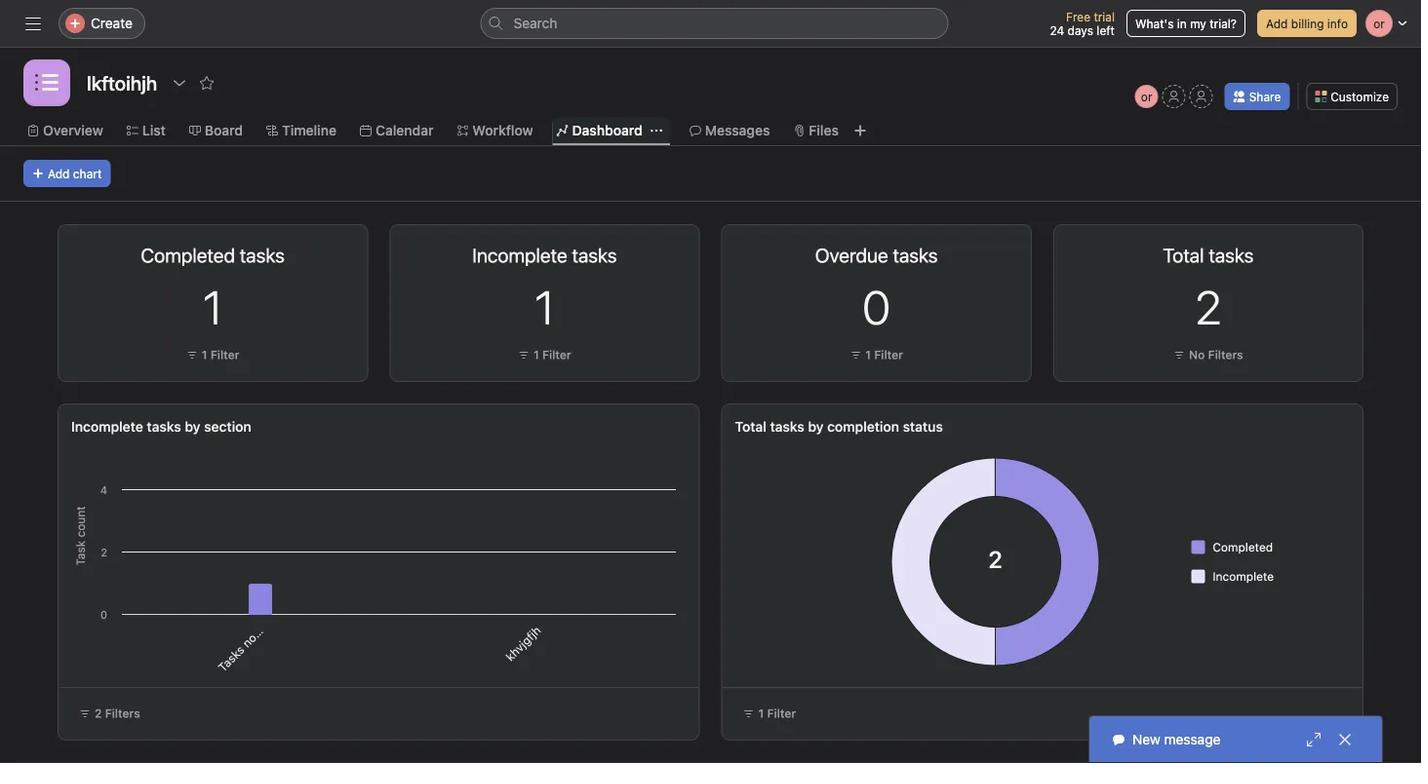 Task type: vqa. For each thing, say whether or not it's contained in the screenshot.
To within the Start with a template to build your project or workflow
no



Task type: describe. For each thing, give the bounding box(es) containing it.
messages link
[[689, 120, 770, 141]]

info
[[1328, 17, 1348, 30]]

free trial 24 days left
[[1050, 10, 1115, 37]]

1 filter button for incomplete tasks
[[513, 345, 576, 365]]

1 filter button for completed tasks
[[181, 345, 244, 365]]

2 for 2 filters
[[95, 707, 102, 721]]

no
[[1189, 348, 1205, 362]]

view chart image for 0
[[941, 245, 957, 260]]

search list box
[[480, 8, 949, 39]]

edit chart image for 0
[[968, 245, 984, 260]]

add for add chart
[[48, 167, 70, 180]]

workflow
[[473, 122, 533, 139]]

section
[[271, 581, 309, 620]]

customize button
[[1306, 83, 1398, 110]]

2 filters button
[[70, 700, 149, 728]]

board
[[205, 122, 243, 139]]

filter for incomplete tasks
[[542, 348, 571, 362]]

calendar
[[376, 122, 434, 139]]

customize
[[1331, 90, 1389, 103]]

chart
[[73, 167, 102, 180]]

timeline
[[282, 122, 336, 139]]

filter for overdue tasks
[[874, 348, 903, 362]]

24
[[1050, 23, 1064, 37]]

expand new message image
[[1306, 733, 1322, 748]]

tasks
[[215, 643, 247, 675]]

search
[[514, 15, 557, 31]]

no filters button
[[1169, 345, 1248, 365]]

left
[[1097, 23, 1115, 37]]

close image
[[1337, 733, 1353, 748]]

or
[[1141, 90, 1153, 103]]

more actions image for 0
[[996, 245, 1011, 260]]

0 button
[[862, 279, 891, 335]]

overview
[[43, 122, 103, 139]]

edit chart image for 1
[[305, 245, 320, 260]]

trial?
[[1210, 17, 1237, 30]]

dashboard link
[[557, 120, 643, 141]]

1 filter for incomplete tasks
[[534, 348, 571, 362]]

show options image
[[172, 75, 187, 91]]

expand sidebar image
[[25, 16, 41, 31]]

incomplete for incomplete tasks by section
[[71, 419, 143, 435]]

add chart button
[[23, 160, 111, 187]]

or button
[[1135, 85, 1159, 108]]

share
[[1249, 90, 1281, 103]]

1 filter button for overdue tasks
[[845, 345, 908, 365]]

tasks for incomplete
[[147, 419, 181, 435]]

1 button for completed tasks
[[203, 279, 223, 335]]

total tasks
[[1163, 244, 1254, 267]]

add chart
[[48, 167, 102, 180]]

1 button for incomplete tasks
[[535, 279, 555, 335]]

incomplete tasks
[[472, 244, 617, 267]]

list link
[[127, 120, 166, 141]]

by section
[[185, 419, 251, 435]]

free
[[1066, 10, 1091, 23]]

share button
[[1225, 83, 1290, 110]]

overview link
[[27, 120, 103, 141]]

new message
[[1133, 732, 1221, 748]]

add to starred image
[[199, 75, 215, 91]]



Task type: locate. For each thing, give the bounding box(es) containing it.
0 vertical spatial 2
[[1195, 279, 1222, 335]]

filters for no filters
[[1208, 348, 1243, 362]]

a
[[264, 612, 278, 626]]

2 for 2
[[1195, 279, 1222, 335]]

None text field
[[82, 65, 162, 100]]

create
[[91, 15, 133, 31]]

0 vertical spatial filters
[[1208, 348, 1243, 362]]

1 horizontal spatial in
[[1177, 17, 1187, 30]]

what's
[[1135, 17, 1174, 30]]

1 vertical spatial filters
[[105, 707, 140, 721]]

2 1 button from the left
[[535, 279, 555, 335]]

in
[[1177, 17, 1187, 30], [255, 619, 271, 636]]

files link
[[793, 120, 839, 141]]

filter
[[211, 348, 239, 362], [542, 348, 571, 362], [874, 348, 903, 362], [767, 707, 796, 721]]

days
[[1068, 23, 1093, 37]]

0 horizontal spatial 1 button
[[203, 279, 223, 335]]

0 vertical spatial add
[[1266, 17, 1288, 30]]

1 vertical spatial add
[[48, 167, 70, 180]]

what's in my trial? button
[[1127, 10, 1246, 37]]

1 edit chart image from the left
[[305, 245, 320, 260]]

0 horizontal spatial more actions image
[[332, 245, 348, 260]]

view chart image
[[609, 245, 625, 260]]

tasks
[[147, 419, 181, 435], [770, 419, 805, 435]]

1 filter for completed tasks
[[202, 348, 239, 362]]

1 vertical spatial incomplete
[[1213, 570, 1274, 584]]

2 filters
[[95, 707, 140, 721]]

1 1 button from the left
[[203, 279, 223, 335]]

1 horizontal spatial more actions image
[[996, 245, 1011, 260]]

1 vertical spatial in
[[255, 619, 271, 636]]

1 filter for overdue tasks
[[866, 348, 903, 362]]

workflow link
[[457, 120, 533, 141]]

1 horizontal spatial 2
[[1195, 279, 1222, 335]]

0 horizontal spatial 2
[[95, 707, 102, 721]]

incomplete for incomplete
[[1213, 570, 1274, 584]]

add billing info
[[1266, 17, 1348, 30]]

completed
[[1213, 541, 1273, 555]]

tasks for total
[[770, 419, 805, 435]]

1 filter button
[[181, 345, 244, 365], [513, 345, 576, 365], [845, 345, 908, 365], [734, 700, 805, 728]]

add tab image
[[852, 123, 868, 139]]

2
[[1195, 279, 1222, 335], [95, 707, 102, 721]]

0 horizontal spatial filters
[[105, 707, 140, 721]]

completed tasks
[[141, 244, 285, 267]]

view chart image
[[277, 245, 293, 260], [941, 245, 957, 260]]

0
[[862, 279, 891, 335]]

trial
[[1094, 10, 1115, 23]]

incomplete tasks by section
[[71, 419, 251, 435]]

edit chart image
[[305, 245, 320, 260], [968, 245, 984, 260]]

add left the billing
[[1266, 17, 1288, 30]]

tasks left by
[[770, 419, 805, 435]]

add
[[1266, 17, 1288, 30], [48, 167, 70, 180]]

overdue tasks
[[815, 244, 938, 267]]

what's in my trial?
[[1135, 17, 1237, 30]]

1 more actions image from the left
[[332, 245, 348, 260]]

0 horizontal spatial tasks
[[147, 419, 181, 435]]

incomplete
[[71, 419, 143, 435], [1213, 570, 1274, 584]]

1 tasks from the left
[[147, 419, 181, 435]]

1 horizontal spatial filters
[[1208, 348, 1243, 362]]

2 button
[[1195, 279, 1222, 335]]

timeline link
[[266, 120, 336, 141]]

calendar link
[[360, 120, 434, 141]]

1 filter
[[202, 348, 239, 362], [534, 348, 571, 362], [866, 348, 903, 362], [758, 707, 796, 721]]

add billing info button
[[1257, 10, 1357, 37]]

tab actions image
[[650, 125, 662, 137]]

search button
[[480, 8, 949, 39]]

board link
[[189, 120, 243, 141]]

0 horizontal spatial in
[[255, 619, 271, 636]]

filter for completed tasks
[[211, 348, 239, 362]]

dashboard
[[572, 122, 643, 139]]

tasks left 'by section'
[[147, 419, 181, 435]]

billing
[[1291, 17, 1324, 30]]

view chart image for 1
[[277, 245, 293, 260]]

by
[[808, 419, 824, 435]]

0 vertical spatial in
[[1177, 17, 1187, 30]]

1 horizontal spatial tasks
[[770, 419, 805, 435]]

1 horizontal spatial add
[[1266, 17, 1288, 30]]

not
[[240, 628, 262, 651]]

2 tasks from the left
[[770, 419, 805, 435]]

in inside button
[[1177, 17, 1187, 30]]

1 view chart image from the left
[[277, 245, 293, 260]]

0 horizontal spatial view chart image
[[277, 245, 293, 260]]

completion status
[[827, 419, 943, 435]]

0 horizontal spatial add
[[48, 167, 70, 180]]

no filters
[[1189, 348, 1243, 362]]

2 edit chart image from the left
[[968, 245, 984, 260]]

add for add billing info
[[1266, 17, 1288, 30]]

create button
[[59, 8, 145, 39]]

tasks not in a section
[[215, 581, 309, 675]]

1 horizontal spatial edit chart image
[[968, 245, 984, 260]]

more actions image for 1
[[332, 245, 348, 260]]

2 view chart image from the left
[[941, 245, 957, 260]]

in inside tasks not in a section
[[255, 619, 271, 636]]

1 button
[[203, 279, 223, 335], [535, 279, 555, 335]]

1 horizontal spatial view chart image
[[941, 245, 957, 260]]

more actions image
[[332, 245, 348, 260], [996, 245, 1011, 260]]

0 horizontal spatial edit chart image
[[305, 245, 320, 260]]

2 inside 2 filters button
[[95, 707, 102, 721]]

list image
[[35, 71, 59, 95]]

add left the chart
[[48, 167, 70, 180]]

filters
[[1208, 348, 1243, 362], [105, 707, 140, 721]]

0 horizontal spatial incomplete
[[71, 419, 143, 435]]

2 more actions image from the left
[[996, 245, 1011, 260]]

1 horizontal spatial incomplete
[[1213, 570, 1274, 584]]

filters for 2 filters
[[105, 707, 140, 721]]

khvjgfjh
[[503, 624, 543, 664]]

messages
[[705, 122, 770, 139]]

list
[[142, 122, 166, 139]]

files
[[809, 122, 839, 139]]

1
[[203, 279, 223, 335], [535, 279, 555, 335], [202, 348, 207, 362], [534, 348, 539, 362], [866, 348, 871, 362], [758, 707, 764, 721]]

total
[[735, 419, 767, 435]]

1 button down incomplete tasks
[[535, 279, 555, 335]]

1 vertical spatial 2
[[95, 707, 102, 721]]

1 button down completed tasks
[[203, 279, 223, 335]]

0 vertical spatial incomplete
[[71, 419, 143, 435]]

my
[[1190, 17, 1207, 30]]

total tasks by completion status
[[735, 419, 943, 435]]

1 horizontal spatial 1 button
[[535, 279, 555, 335]]



